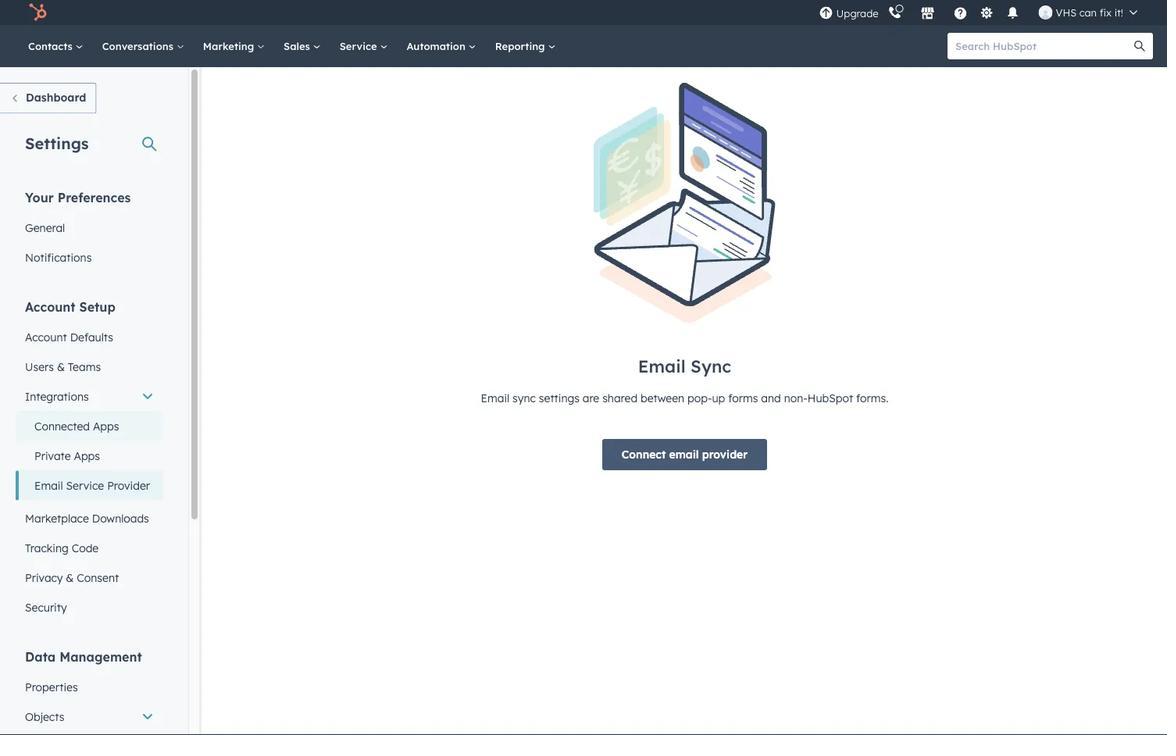 Task type: describe. For each thing, give the bounding box(es) containing it.
tracking code
[[25, 541, 99, 555]]

email for email sync settings are shared between pop-up forms and non-hubspot forms.
[[481, 392, 510, 405]]

automation
[[407, 39, 469, 52]]

contacts link
[[19, 25, 93, 67]]

& for privacy
[[66, 571, 74, 585]]

dashboard link
[[0, 83, 96, 114]]

search image
[[1135, 41, 1146, 52]]

search button
[[1127, 33, 1154, 59]]

your preferences
[[25, 190, 131, 205]]

users & teams link
[[16, 352, 163, 382]]

data management element
[[16, 648, 163, 736]]

it!
[[1115, 6, 1124, 19]]

defaults
[[70, 330, 113, 344]]

non-
[[785, 392, 808, 405]]

notifications link
[[16, 243, 163, 272]]

connect email provider button
[[602, 439, 768, 471]]

email for email service provider
[[34, 479, 63, 492]]

properties
[[25, 680, 78, 694]]

connected
[[34, 419, 90, 433]]

general link
[[16, 213, 163, 243]]

users & teams
[[25, 360, 101, 374]]

privacy & consent link
[[16, 563, 163, 593]]

email
[[669, 448, 699, 462]]

conversations
[[102, 39, 176, 52]]

eloise francis image
[[1039, 5, 1053, 20]]

apps for private apps
[[74, 449, 100, 463]]

apps for connected apps
[[93, 419, 119, 433]]

your preferences element
[[16, 189, 163, 272]]

and
[[762, 392, 781, 405]]

account defaults link
[[16, 322, 163, 352]]

code
[[72, 541, 99, 555]]

fix
[[1100, 6, 1112, 19]]

automation link
[[397, 25, 486, 67]]

security link
[[16, 593, 163, 623]]

private apps link
[[16, 441, 163, 471]]

email service provider link
[[16, 471, 163, 501]]

management
[[60, 649, 142, 665]]

properties link
[[16, 673, 163, 702]]

security
[[25, 601, 67, 614]]

service link
[[330, 25, 397, 67]]

connect email provider
[[622, 448, 748, 462]]

settings
[[539, 392, 580, 405]]

email for email sync
[[638, 355, 686, 377]]

marketplace downloads link
[[16, 504, 163, 533]]

marketing link
[[194, 25, 274, 67]]

reporting link
[[486, 25, 565, 67]]

account for account defaults
[[25, 330, 67, 344]]

notifications
[[25, 251, 92, 264]]

provider
[[703, 448, 748, 462]]

teams
[[68, 360, 101, 374]]

shared
[[603, 392, 638, 405]]

connected apps link
[[16, 412, 163, 441]]

marketing
[[203, 39, 257, 52]]

private apps
[[34, 449, 100, 463]]

settings
[[25, 133, 89, 153]]

sync
[[513, 392, 536, 405]]

between
[[641, 392, 685, 405]]

downloads
[[92, 512, 149, 525]]

hubspot
[[808, 392, 854, 405]]

users
[[25, 360, 54, 374]]

forms
[[729, 392, 759, 405]]

account defaults
[[25, 330, 113, 344]]

service inside account setup element
[[66, 479, 104, 492]]

vhs can fix it! button
[[1030, 0, 1147, 25]]

pop-
[[688, 392, 712, 405]]

setup
[[79, 299, 116, 315]]

dashboard
[[26, 91, 86, 104]]



Task type: locate. For each thing, give the bounding box(es) containing it.
forms.
[[857, 392, 889, 405]]

service right sales link
[[340, 39, 380, 52]]

0 horizontal spatial &
[[57, 360, 65, 374]]

objects
[[25, 710, 64, 724]]

help button
[[948, 0, 974, 25]]

preferences
[[58, 190, 131, 205]]

0 horizontal spatial email
[[34, 479, 63, 492]]

service
[[340, 39, 380, 52], [66, 479, 104, 492]]

1 horizontal spatial &
[[66, 571, 74, 585]]

& right privacy
[[66, 571, 74, 585]]

marketplaces button
[[912, 0, 945, 25]]

data management
[[25, 649, 142, 665]]

general
[[25, 221, 65, 234]]

& right users at the left
[[57, 360, 65, 374]]

upgrade image
[[820, 7, 834, 21]]

private
[[34, 449, 71, 463]]

tracking code link
[[16, 533, 163, 563]]

integrations
[[25, 390, 89, 403]]

1 vertical spatial account
[[25, 330, 67, 344]]

& for users
[[57, 360, 65, 374]]

notifications button
[[1000, 0, 1027, 25]]

consent
[[77, 571, 119, 585]]

your
[[25, 190, 54, 205]]

vhs
[[1056, 6, 1077, 19]]

0 vertical spatial apps
[[93, 419, 119, 433]]

hubspot link
[[19, 3, 59, 22]]

settings image
[[980, 7, 994, 21]]

data
[[25, 649, 56, 665]]

email left sync
[[481, 392, 510, 405]]

account setup
[[25, 299, 116, 315]]

1 horizontal spatial email
[[481, 392, 510, 405]]

2 vertical spatial email
[[34, 479, 63, 492]]

connect
[[622, 448, 666, 462]]

can
[[1080, 6, 1098, 19]]

provider
[[107, 479, 150, 492]]

2 account from the top
[[25, 330, 67, 344]]

apps down connected apps link
[[74, 449, 100, 463]]

1 horizontal spatial service
[[340, 39, 380, 52]]

settings link
[[978, 4, 997, 21]]

sync
[[691, 355, 732, 377]]

&
[[57, 360, 65, 374], [66, 571, 74, 585]]

0 vertical spatial &
[[57, 360, 65, 374]]

sales link
[[274, 25, 330, 67]]

calling icon image
[[888, 6, 902, 20]]

account
[[25, 299, 76, 315], [25, 330, 67, 344]]

account up account defaults
[[25, 299, 76, 315]]

vhs can fix it!
[[1056, 6, 1124, 19]]

0 horizontal spatial service
[[66, 479, 104, 492]]

are
[[583, 392, 600, 405]]

marketplaces image
[[921, 7, 935, 21]]

1 vertical spatial email
[[481, 392, 510, 405]]

account setup element
[[16, 298, 163, 623]]

0 vertical spatial account
[[25, 299, 76, 315]]

up
[[712, 392, 726, 405]]

integrations button
[[16, 382, 163, 412]]

account up users at the left
[[25, 330, 67, 344]]

email
[[638, 355, 686, 377], [481, 392, 510, 405], [34, 479, 63, 492]]

marketplace
[[25, 512, 89, 525]]

reporting
[[495, 39, 548, 52]]

email sync
[[638, 355, 732, 377]]

hubspot image
[[28, 3, 47, 22]]

email down the private
[[34, 479, 63, 492]]

notifications image
[[1006, 7, 1021, 21]]

email service provider
[[34, 479, 150, 492]]

email sync settings are shared between pop-up forms and non-hubspot forms.
[[481, 392, 889, 405]]

menu containing vhs can fix it!
[[818, 0, 1149, 25]]

& inside 'link'
[[66, 571, 74, 585]]

0 vertical spatial email
[[638, 355, 686, 377]]

help image
[[954, 7, 968, 21]]

tracking
[[25, 541, 69, 555]]

1 vertical spatial service
[[66, 479, 104, 492]]

objects button
[[16, 702, 163, 732]]

privacy
[[25, 571, 63, 585]]

0 vertical spatial service
[[340, 39, 380, 52]]

email up between
[[638, 355, 686, 377]]

Search HubSpot search field
[[948, 33, 1140, 59]]

connected apps
[[34, 419, 119, 433]]

calling icon button
[[882, 2, 909, 23]]

marketplace downloads
[[25, 512, 149, 525]]

conversations link
[[93, 25, 194, 67]]

sales
[[284, 39, 313, 52]]

1 vertical spatial &
[[66, 571, 74, 585]]

2 horizontal spatial email
[[638, 355, 686, 377]]

privacy & consent
[[25, 571, 119, 585]]

contacts
[[28, 39, 76, 52]]

1 vertical spatial apps
[[74, 449, 100, 463]]

upgrade
[[837, 7, 879, 20]]

menu
[[818, 0, 1149, 25]]

service down private apps link
[[66, 479, 104, 492]]

apps
[[93, 419, 119, 433], [74, 449, 100, 463]]

email inside account setup element
[[34, 479, 63, 492]]

apps down integrations "button"
[[93, 419, 119, 433]]

1 account from the top
[[25, 299, 76, 315]]

account for account setup
[[25, 299, 76, 315]]



Task type: vqa. For each thing, say whether or not it's contained in the screenshot.
the right demo
no



